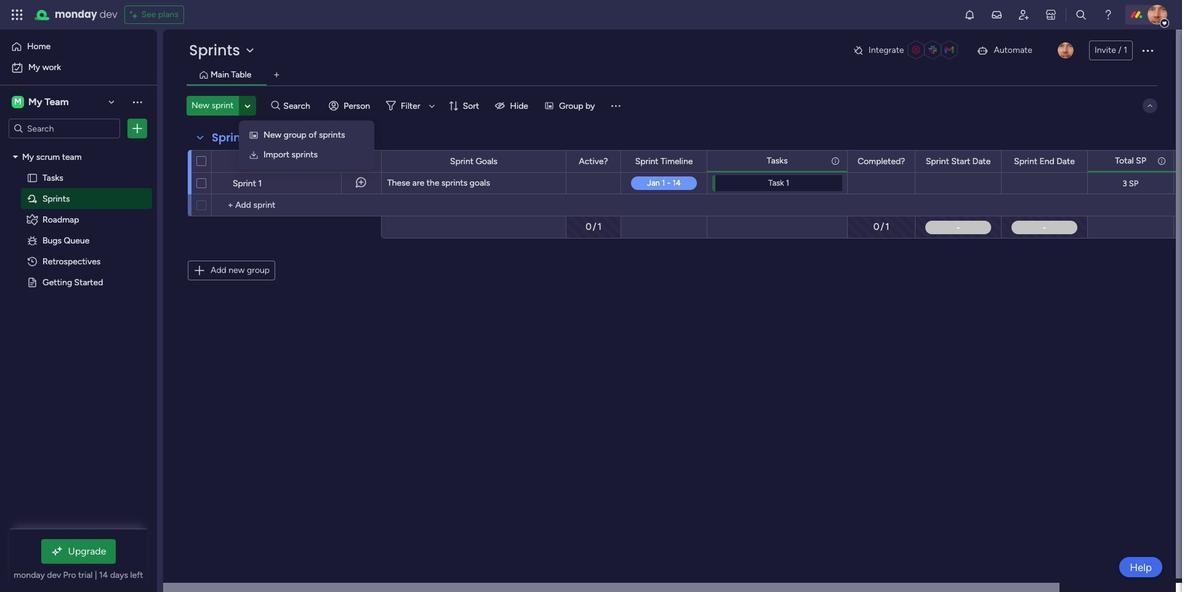 Task type: locate. For each thing, give the bounding box(es) containing it.
menu image
[[610, 100, 622, 112]]

my inside option
[[28, 62, 40, 73]]

column information image right total sp field
[[1157, 156, 1167, 166]]

0 vertical spatial monday
[[55, 7, 97, 22]]

group right new at the top of page
[[247, 265, 270, 276]]

help button
[[1119, 558, 1162, 578]]

james peterson image left invite
[[1058, 42, 1074, 58]]

1 horizontal spatial options image
[[1140, 43, 1155, 58]]

sprint left goals
[[450, 156, 473, 167]]

sprints for the sprints field
[[212, 130, 251, 145]]

sort button
[[443, 96, 487, 116]]

2 vertical spatial my
[[22, 151, 34, 162]]

see plans button
[[125, 6, 184, 24]]

1 horizontal spatial new
[[264, 130, 282, 140]]

upgrade button
[[41, 540, 116, 565]]

sp right total
[[1136, 155, 1146, 166]]

new right 'new group of sprints' icon
[[264, 130, 282, 140]]

/ inside the invite / 1 "button"
[[1118, 45, 1122, 55]]

sprints up "roadmap"
[[42, 193, 70, 204]]

new inside button
[[191, 100, 209, 111]]

are
[[412, 178, 424, 188]]

2 vertical spatial sprints
[[42, 193, 70, 204]]

1 horizontal spatial 0 / 1
[[873, 222, 889, 233]]

sprint
[[285, 156, 308, 166], [450, 156, 473, 167], [635, 156, 659, 167], [926, 156, 949, 167], [1014, 156, 1037, 167], [233, 179, 256, 189]]

0 horizontal spatial dev
[[47, 571, 61, 581]]

sprints up main
[[189, 40, 240, 60]]

sprint for sprint
[[285, 156, 308, 166]]

1 horizontal spatial james peterson image
[[1148, 5, 1167, 25]]

0 / 1
[[586, 222, 601, 233], [873, 222, 889, 233]]

column information image
[[831, 156, 840, 166], [1157, 156, 1167, 166]]

2 column information image from the left
[[1157, 156, 1167, 166]]

sprint for sprint start date
[[926, 156, 949, 167]]

1 vertical spatial monday
[[14, 571, 45, 581]]

|
[[95, 571, 97, 581]]

my left the work
[[28, 62, 40, 73]]

new
[[191, 100, 209, 111], [264, 130, 282, 140]]

my right caret down icon
[[22, 151, 34, 162]]

sprint start date
[[926, 156, 991, 167]]

sprint down new group of sprints
[[285, 156, 308, 166]]

1 vertical spatial james peterson image
[[1058, 42, 1074, 58]]

sprints right the
[[441, 178, 468, 188]]

workspace image
[[12, 95, 24, 109]]

sprint down import sprints icon
[[233, 179, 256, 189]]

import
[[264, 150, 289, 160]]

0 horizontal spatial tasks
[[42, 172, 63, 183]]

2 0 from the left
[[873, 222, 879, 233]]

group
[[284, 130, 307, 140], [247, 265, 270, 276]]

monday up home option at the left
[[55, 7, 97, 22]]

james peterson image
[[1148, 5, 1167, 25], [1058, 42, 1074, 58]]

sprints
[[319, 130, 345, 140], [292, 150, 318, 160], [441, 178, 468, 188]]

tab
[[267, 65, 287, 85]]

monday for monday dev pro trial | 14 days left
[[14, 571, 45, 581]]

0 vertical spatial sprints
[[319, 130, 345, 140]]

2 horizontal spatial sprints
[[441, 178, 468, 188]]

1 column information image from the left
[[831, 156, 840, 166]]

1 vertical spatial sprints
[[212, 130, 251, 145]]

1 horizontal spatial sprints
[[319, 130, 345, 140]]

1 date from the left
[[973, 156, 991, 167]]

sprints down new group of sprints
[[292, 150, 318, 160]]

1 horizontal spatial 0
[[873, 222, 879, 233]]

see
[[141, 9, 156, 20]]

add new group
[[211, 265, 270, 276]]

james peterson image right the help 'icon'
[[1148, 5, 1167, 25]]

invite / 1
[[1095, 45, 1127, 55]]

options image down workspace options image
[[131, 123, 143, 135]]

date right end
[[1057, 156, 1075, 167]]

Active? field
[[576, 155, 611, 168]]

1 horizontal spatial group
[[284, 130, 307, 140]]

bugs queue
[[42, 235, 90, 246]]

sprint end date
[[1014, 156, 1075, 167]]

monday left pro
[[14, 571, 45, 581]]

0 horizontal spatial date
[[973, 156, 991, 167]]

0 horizontal spatial new
[[191, 100, 209, 111]]

new sprint
[[191, 100, 234, 111]]

workspace selection element
[[12, 95, 71, 110]]

0 horizontal spatial 0 / 1
[[586, 222, 601, 233]]

sort
[[463, 101, 479, 111]]

monday marketplace image
[[1045, 9, 1057, 21]]

1 vertical spatial dev
[[47, 571, 61, 581]]

sprint inside 'field'
[[635, 156, 659, 167]]

sprint left timeline
[[635, 156, 659, 167]]

help image
[[1102, 9, 1114, 21]]

main
[[211, 70, 229, 80]]

monday dev pro trial | 14 days left
[[14, 571, 143, 581]]

tasks up "task"
[[767, 155, 788, 166]]

1
[[1124, 45, 1127, 55], [258, 179, 262, 189], [786, 179, 789, 188], [598, 222, 601, 233], [885, 222, 889, 233]]

sprint goals
[[450, 156, 497, 167]]

dev left see
[[99, 7, 117, 22]]

1 vertical spatial sp
[[1129, 179, 1139, 188]]

option
[[0, 146, 157, 148]]

sp for 3 sp
[[1129, 179, 1139, 188]]

0 vertical spatial dev
[[99, 7, 117, 22]]

sprint for sprint 1
[[233, 179, 256, 189]]

0 vertical spatial group
[[284, 130, 307, 140]]

help
[[1130, 562, 1152, 574]]

my work option
[[7, 58, 150, 78]]

roadmap
[[42, 214, 79, 225]]

total
[[1115, 155, 1134, 166]]

group left of
[[284, 130, 307, 140]]

my
[[28, 62, 40, 73], [28, 96, 42, 108], [22, 151, 34, 162]]

sprints inside field
[[212, 130, 251, 145]]

1 horizontal spatial date
[[1057, 156, 1075, 167]]

0 horizontal spatial 0
[[586, 222, 592, 233]]

my scrum team
[[22, 151, 82, 162]]

my inside workspace selection element
[[28, 96, 42, 108]]

completed?
[[858, 156, 905, 167]]

0 horizontal spatial group
[[247, 265, 270, 276]]

0 vertical spatial sp
[[1136, 155, 1146, 166]]

person
[[344, 101, 370, 111]]

started
[[74, 277, 103, 288]]

date inside "field"
[[973, 156, 991, 167]]

days
[[110, 571, 128, 581]]

sprints right of
[[319, 130, 345, 140]]

sprint inside "field"
[[926, 156, 949, 167]]

tasks
[[767, 155, 788, 166], [42, 172, 63, 183]]

dev for monday dev
[[99, 7, 117, 22]]

sprint
[[212, 100, 234, 111]]

options image right the invite / 1 "button"
[[1140, 43, 1155, 58]]

2 horizontal spatial /
[[1118, 45, 1122, 55]]

list box containing my scrum team
[[0, 144, 157, 459]]

Sprint End Date field
[[1011, 155, 1078, 168]]

1 vertical spatial group
[[247, 265, 270, 276]]

add
[[211, 265, 226, 276]]

of
[[309, 130, 317, 140]]

the
[[427, 178, 439, 188]]

1 horizontal spatial column information image
[[1157, 156, 1167, 166]]

sprints for these are the sprints goals
[[441, 178, 468, 188]]

date inside field
[[1057, 156, 1075, 167]]

integrate button
[[848, 38, 967, 63]]

search everything image
[[1075, 9, 1087, 21]]

1 vertical spatial options image
[[131, 123, 143, 135]]

main table button
[[207, 68, 255, 82]]

1 horizontal spatial monday
[[55, 7, 97, 22]]

dev
[[99, 7, 117, 22], [47, 571, 61, 581]]

sp inside field
[[1136, 155, 1146, 166]]

tab inside main table tab list
[[267, 65, 287, 85]]

sprints up import sprints icon
[[212, 130, 251, 145]]

0 vertical spatial my
[[28, 62, 40, 73]]

sprint left end
[[1014, 156, 1037, 167]]

options image
[[1140, 43, 1155, 58], [131, 123, 143, 135]]

invite / 1 button
[[1089, 41, 1133, 60]]

caret down image
[[13, 152, 18, 161]]

0 horizontal spatial james peterson image
[[1058, 42, 1074, 58]]

0 vertical spatial sprints
[[189, 40, 240, 60]]

sprints
[[189, 40, 240, 60], [212, 130, 251, 145], [42, 193, 70, 204]]

date
[[973, 156, 991, 167], [1057, 156, 1075, 167]]

invite
[[1095, 45, 1116, 55]]

new group of sprints
[[264, 130, 345, 140]]

active?
[[579, 156, 608, 167]]

0 horizontal spatial sprints
[[292, 150, 318, 160]]

tasks right public board image
[[42, 172, 63, 183]]

sprint left start
[[926, 156, 949, 167]]

dev left pro
[[47, 571, 61, 581]]

0 horizontal spatial column information image
[[831, 156, 840, 166]]

1 vertical spatial my
[[28, 96, 42, 108]]

arrow down image
[[425, 99, 439, 113]]

v2 search image
[[271, 99, 280, 113]]

my for my team
[[28, 96, 42, 108]]

dev for monday dev pro trial | 14 days left
[[47, 571, 61, 581]]

tasks inside field
[[767, 155, 788, 166]]

end
[[1040, 156, 1055, 167]]

Sprint Timeline field
[[632, 155, 696, 168]]

+ Add sprint text field
[[218, 198, 376, 213]]

sp
[[1136, 155, 1146, 166], [1129, 179, 1139, 188]]

0 vertical spatial tasks
[[767, 155, 788, 166]]

main table tab list
[[187, 65, 1157, 86]]

new left sprint
[[191, 100, 209, 111]]

sprint for sprint end date
[[1014, 156, 1037, 167]]

date right start
[[973, 156, 991, 167]]

1 horizontal spatial dev
[[99, 7, 117, 22]]

0 horizontal spatial monday
[[14, 571, 45, 581]]

2 vertical spatial sprints
[[441, 178, 468, 188]]

total sp
[[1115, 155, 1146, 166]]

1 horizontal spatial tasks
[[767, 155, 788, 166]]

my right 'workspace' image
[[28, 96, 42, 108]]

home option
[[7, 37, 150, 57]]

upgrade
[[68, 546, 106, 558]]

list box
[[0, 144, 157, 459]]

sp right 3
[[1129, 179, 1139, 188]]

group inside button
[[247, 265, 270, 276]]

0 vertical spatial new
[[191, 100, 209, 111]]

collapse image
[[1145, 101, 1155, 111]]

monday for monday dev
[[55, 7, 97, 22]]

column information image for tasks
[[831, 156, 840, 166]]

0
[[586, 222, 592, 233], [873, 222, 879, 233]]

2 date from the left
[[1057, 156, 1075, 167]]

/
[[1118, 45, 1122, 55], [593, 222, 596, 233], [881, 222, 884, 233]]

3
[[1123, 179, 1127, 188]]

1 vertical spatial new
[[264, 130, 282, 140]]

column information image left completed?
[[831, 156, 840, 166]]

filter
[[401, 101, 420, 111]]



Task type: describe. For each thing, give the bounding box(es) containing it.
new group of sprints image
[[249, 131, 259, 140]]

sprint 1
[[233, 179, 262, 189]]

timeline
[[661, 156, 693, 167]]

my for my work
[[28, 62, 40, 73]]

home
[[27, 41, 51, 52]]

date for sprint start date
[[973, 156, 991, 167]]

plans
[[158, 9, 178, 20]]

Sprint Start Date field
[[923, 155, 994, 168]]

my work
[[28, 62, 61, 73]]

1 vertical spatial sprints
[[292, 150, 318, 160]]

my for my scrum team
[[22, 151, 34, 162]]

import sprints image
[[249, 150, 259, 160]]

goals
[[470, 178, 490, 188]]

sp for total sp
[[1136, 155, 1146, 166]]

integrate
[[869, 45, 904, 55]]

Tasks field
[[764, 154, 791, 168]]

home link
[[7, 37, 150, 57]]

Search field
[[280, 97, 317, 115]]

new
[[229, 265, 245, 276]]

new sprint button
[[187, 96, 239, 116]]

public board image
[[26, 172, 38, 183]]

trial
[[78, 571, 93, 581]]

group
[[559, 101, 583, 111]]

bugs
[[42, 235, 62, 246]]

group by button
[[539, 96, 602, 116]]

new for new group of sprints
[[264, 130, 282, 140]]

0 horizontal spatial /
[[593, 222, 596, 233]]

m
[[14, 97, 22, 107]]

hide button
[[490, 96, 536, 116]]

these
[[387, 178, 410, 188]]

table
[[231, 70, 251, 80]]

work
[[42, 62, 61, 73]]

Sprint Goals field
[[447, 155, 501, 168]]

main table
[[211, 70, 251, 80]]

getting started
[[42, 277, 103, 288]]

automate button
[[972, 41, 1037, 60]]

filter button
[[381, 96, 439, 116]]

14
[[99, 571, 108, 581]]

start
[[951, 156, 970, 167]]

team
[[45, 96, 69, 108]]

1 inside "button"
[[1124, 45, 1127, 55]]

team
[[62, 151, 82, 162]]

sprint timeline
[[635, 156, 693, 167]]

goals
[[476, 156, 497, 167]]

0 vertical spatial james peterson image
[[1148, 5, 1167, 25]]

update feed image
[[991, 9, 1003, 21]]

my work link
[[7, 58, 150, 78]]

import sprints
[[264, 150, 318, 160]]

0 horizontal spatial options image
[[131, 123, 143, 135]]

1 vertical spatial tasks
[[42, 172, 63, 183]]

angle down image
[[245, 101, 251, 111]]

Total SP field
[[1112, 154, 1149, 168]]

sprint for sprint timeline
[[635, 156, 659, 167]]

scrum
[[36, 151, 60, 162]]

invite members image
[[1018, 9, 1030, 21]]

sprints for new group of sprints
[[319, 130, 345, 140]]

1 horizontal spatial /
[[881, 222, 884, 233]]

task
[[768, 179, 784, 188]]

notifications image
[[964, 9, 976, 21]]

person button
[[324, 96, 377, 116]]

column information image for total sp
[[1157, 156, 1167, 166]]

1 0 / 1 from the left
[[586, 222, 601, 233]]

sprint for sprint goals
[[450, 156, 473, 167]]

see plans
[[141, 9, 178, 20]]

sprints for 'sprints' button
[[189, 40, 240, 60]]

add view image
[[274, 70, 279, 80]]

new for new sprint
[[191, 100, 209, 111]]

1 0 from the left
[[586, 222, 592, 233]]

date for sprint end date
[[1057, 156, 1075, 167]]

by
[[586, 101, 595, 111]]

my team
[[28, 96, 69, 108]]

public board image
[[26, 276, 38, 288]]

retrospectives
[[42, 256, 101, 267]]

Sprints field
[[209, 130, 254, 146]]

0 vertical spatial options image
[[1140, 43, 1155, 58]]

sprints button
[[187, 40, 260, 60]]

monday dev
[[55, 7, 117, 22]]

pro
[[63, 571, 76, 581]]

Search in workspace field
[[26, 122, 103, 136]]

task 1
[[768, 179, 789, 188]]

queue
[[64, 235, 90, 246]]

add new group button
[[188, 261, 275, 281]]

automate
[[994, 45, 1032, 55]]

Completed? field
[[854, 155, 908, 168]]

left
[[130, 571, 143, 581]]

2 0 / 1 from the left
[[873, 222, 889, 233]]

getting
[[42, 277, 72, 288]]

3 sp
[[1123, 179, 1139, 188]]

select product image
[[11, 9, 23, 21]]

hide
[[510, 101, 528, 111]]

group by
[[559, 101, 595, 111]]

these are the sprints goals
[[387, 178, 490, 188]]

workspace options image
[[131, 96, 143, 108]]



Task type: vqa. For each thing, say whether or not it's contained in the screenshot.
the Table
yes



